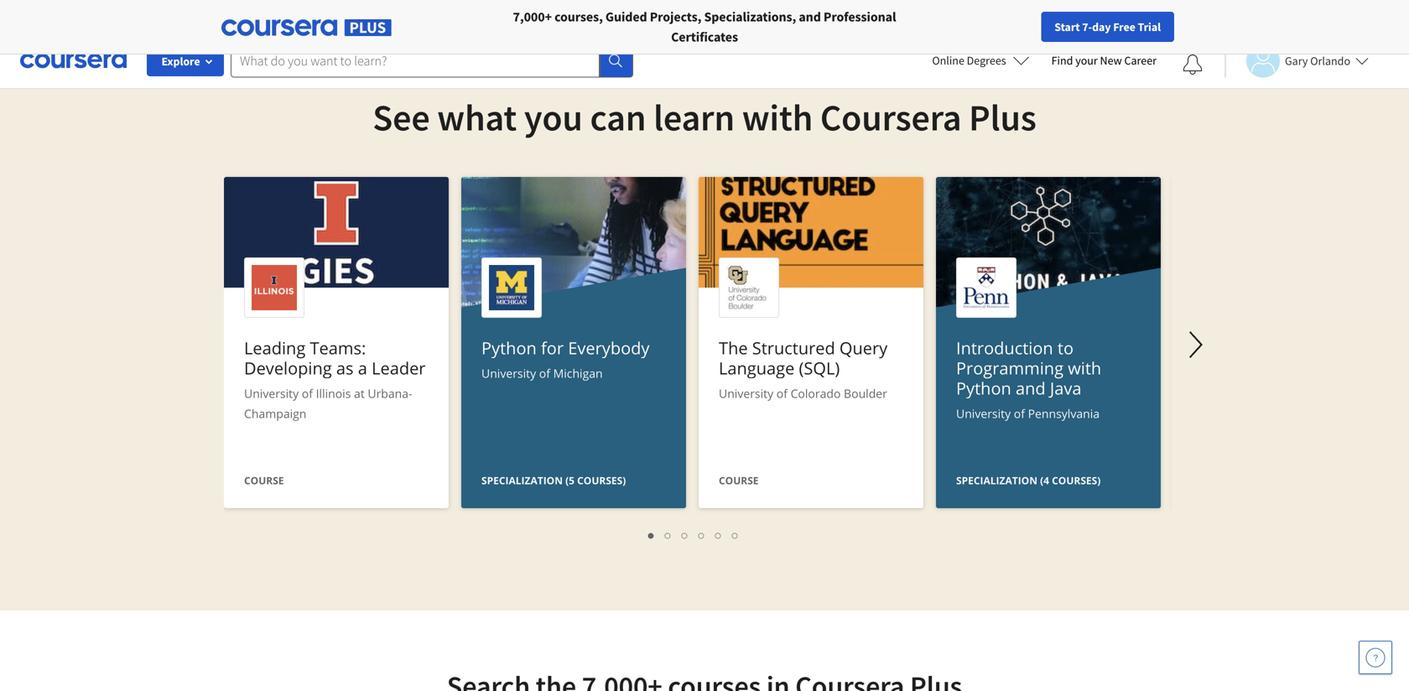 Task type: vqa. For each thing, say whether or not it's contained in the screenshot.
Orlando
yes



Task type: locate. For each thing, give the bounding box(es) containing it.
list
[[232, 525, 1155, 544]]

1 course from the left
[[244, 474, 284, 487]]

2 button
[[660, 525, 677, 544]]

university down language
[[719, 385, 774, 401]]

online degrees
[[932, 53, 1006, 68]]

courses) right (5
[[577, 474, 626, 487]]

1 horizontal spatial with
[[1068, 357, 1102, 380]]

1 horizontal spatial courses)
[[1052, 474, 1101, 487]]

of left colorado
[[777, 385, 788, 401]]

0 horizontal spatial courses)
[[577, 474, 626, 487]]

0 vertical spatial python
[[482, 336, 537, 359]]

show notifications image
[[1183, 55, 1203, 75]]

(sql)
[[799, 357, 840, 380]]

course
[[244, 474, 284, 487], [719, 474, 759, 487]]

of left pennsylvania
[[1014, 406, 1025, 422]]

orlando
[[1311, 53, 1351, 68]]

and inside the 7,000+ courses, guided projects, specializations, and professional certificates
[[799, 8, 821, 25]]

the
[[719, 336, 748, 359]]

university inside introduction to programming with python and java university of pennsylvania
[[956, 406, 1011, 422]]

0 vertical spatial with
[[742, 94, 813, 141]]

7,000+
[[513, 8, 552, 25]]

1 horizontal spatial python
[[956, 377, 1012, 400]]

banner navigation
[[13, 0, 472, 34]]

day
[[1092, 19, 1111, 34]]

the structured query language (sql). university of colorado boulder. course element
[[699, 177, 924, 513]]

of left 'illinois'
[[302, 385, 313, 401]]

python inside python for everybody university of michigan
[[482, 336, 537, 359]]

of down for
[[539, 365, 550, 381]]

new
[[1100, 53, 1122, 68]]

governments
[[383, 8, 459, 25]]

universities
[[269, 8, 335, 25]]

coursera plus image
[[221, 19, 392, 36]]

1 vertical spatial python
[[956, 377, 1012, 400]]

michigan
[[553, 365, 603, 381]]

find
[[1052, 53, 1073, 68]]

0 vertical spatial and
[[799, 8, 821, 25]]

0 horizontal spatial with
[[742, 94, 813, 141]]

6
[[732, 527, 739, 543]]

python for everybody. university of michigan. specialization (5 courses) element
[[461, 177, 686, 639]]

guided
[[606, 8, 647, 25]]

1 vertical spatial and
[[1016, 377, 1046, 400]]

course down champaign
[[244, 474, 284, 487]]

specialization left (5
[[482, 474, 563, 487]]

leader
[[372, 357, 426, 380]]

next slide image
[[1176, 325, 1216, 365]]

2 specialization from the left
[[956, 474, 1038, 487]]

developing
[[244, 357, 332, 380]]

2 courses) from the left
[[1052, 474, 1101, 487]]

can
[[590, 94, 646, 141]]

course for leading teams: developing as a leader
[[244, 474, 284, 487]]

find your new career
[[1052, 53, 1157, 68]]

university inside python for everybody university of michigan
[[482, 365, 536, 381]]

leading
[[244, 336, 306, 359]]

0 horizontal spatial course
[[244, 474, 284, 487]]

start
[[1055, 19, 1080, 34]]

list containing 1
[[232, 525, 1155, 544]]

coursera image
[[20, 47, 127, 74]]

1 courses) from the left
[[577, 474, 626, 487]]

3 button
[[677, 525, 694, 544]]

1 specialization from the left
[[482, 474, 563, 487]]

2 course from the left
[[719, 474, 759, 487]]

and inside introduction to programming with python and java university of pennsylvania
[[1016, 377, 1046, 400]]

courses,
[[555, 8, 603, 25]]

for left governments
[[362, 8, 380, 25]]

at
[[354, 385, 365, 401]]

for
[[541, 336, 564, 359]]

and
[[799, 8, 821, 25], [1016, 377, 1046, 400]]

7,000+ courses, guided projects, specializations, and professional certificates
[[513, 8, 896, 45]]

and left java
[[1016, 377, 1046, 400]]

for left universities
[[248, 8, 267, 25]]

1 for from the left
[[248, 8, 267, 25]]

(5
[[565, 474, 575, 487]]

professional
[[824, 8, 896, 25]]

university
[[482, 365, 536, 381], [244, 385, 299, 401], [719, 385, 774, 401], [956, 406, 1011, 422]]

help center image
[[1366, 648, 1386, 668]]

1 vertical spatial with
[[1068, 357, 1102, 380]]

query
[[840, 336, 888, 359]]

python
[[482, 336, 537, 359], [956, 377, 1012, 400]]

gary orlando button
[[1225, 44, 1369, 78]]

1 horizontal spatial and
[[1016, 377, 1046, 400]]

and for specializations,
[[799, 8, 821, 25]]

1 horizontal spatial course
[[719, 474, 759, 487]]

of inside leading teams: developing as a leader university of illinois at urbana- champaign
[[302, 385, 313, 401]]

gary
[[1285, 53, 1308, 68]]

courses) right (4
[[1052, 474, 1101, 487]]

specializations,
[[704, 8, 796, 25]]

with inside introduction to programming with python and java university of pennsylvania
[[1068, 357, 1102, 380]]

0 horizontal spatial and
[[799, 8, 821, 25]]

1 horizontal spatial specialization
[[956, 474, 1038, 487]]

programming
[[956, 357, 1064, 380]]

course up 6
[[719, 474, 759, 487]]

python down introduction
[[956, 377, 1012, 400]]

champaign
[[244, 406, 307, 422]]

of inside python for everybody university of michigan
[[539, 365, 550, 381]]

with up pennsylvania
[[1068, 357, 1102, 380]]

specialization
[[482, 474, 563, 487], [956, 474, 1038, 487]]

0 horizontal spatial specialization
[[482, 474, 563, 487]]

courses)
[[577, 474, 626, 487], [1052, 474, 1101, 487]]

1
[[648, 527, 655, 543]]

specialization (4 courses)
[[956, 474, 1101, 487]]

with
[[742, 94, 813, 141], [1068, 357, 1102, 380]]

0 horizontal spatial for
[[248, 8, 267, 25]]

university down "programming"
[[956, 406, 1011, 422]]

your
[[1076, 53, 1098, 68]]

6 button
[[727, 525, 744, 544]]

python left for
[[482, 336, 537, 359]]

2 for from the left
[[362, 8, 380, 25]]

as
[[336, 357, 354, 380]]

specialization left (4
[[956, 474, 1038, 487]]

2
[[665, 527, 672, 543]]

for
[[248, 8, 267, 25], [362, 8, 380, 25]]

university left michigan
[[482, 365, 536, 381]]

None search field
[[231, 44, 633, 78]]

and left professional
[[799, 8, 821, 25]]

1 horizontal spatial for
[[362, 8, 380, 25]]

what
[[437, 94, 517, 141]]

with right learn
[[742, 94, 813, 141]]

0 horizontal spatial python
[[482, 336, 537, 359]]

certificates
[[671, 29, 738, 45]]

explore
[[161, 54, 200, 69]]

university up champaign
[[244, 385, 299, 401]]

courses) for and
[[1052, 474, 1101, 487]]

for governments
[[362, 8, 459, 25]]

of
[[539, 365, 550, 381], [302, 385, 313, 401], [777, 385, 788, 401], [1014, 406, 1025, 422]]



Task type: describe. For each thing, give the bounding box(es) containing it.
of inside introduction to programming with python and java university of pennsylvania
[[1014, 406, 1025, 422]]

boulder
[[844, 385, 887, 401]]

(4
[[1040, 474, 1049, 487]]

5
[[716, 527, 722, 543]]

start 7-day free trial
[[1055, 19, 1161, 34]]

gary orlando
[[1285, 53, 1351, 68]]

introduction
[[956, 336, 1053, 359]]

What do you want to learn? text field
[[231, 44, 600, 78]]

language
[[719, 357, 795, 380]]

specialization for python
[[956, 474, 1038, 487]]

for universities
[[248, 8, 335, 25]]

everybody
[[568, 336, 650, 359]]

illinois
[[316, 385, 351, 401]]

to
[[1058, 336, 1074, 359]]

courses) for michigan
[[577, 474, 626, 487]]

find your new career link
[[1043, 50, 1165, 71]]

urbana-
[[368, 385, 412, 401]]

teams:
[[310, 336, 366, 359]]

learn
[[654, 94, 735, 141]]

of inside the structured query language (sql) university of colorado boulder
[[777, 385, 788, 401]]

5 button
[[711, 525, 727, 544]]

4
[[699, 527, 706, 543]]

7-
[[1082, 19, 1092, 34]]

career
[[1125, 53, 1157, 68]]

the structured query language (sql) university of colorado boulder
[[719, 336, 888, 401]]

projects,
[[650, 8, 702, 25]]

specialization (5 courses)
[[482, 474, 626, 487]]

plus
[[969, 94, 1037, 141]]

specialization for of
[[482, 474, 563, 487]]

see
[[373, 94, 430, 141]]

python inside introduction to programming with python and java university of pennsylvania
[[956, 377, 1012, 400]]

python for everybody university of michigan
[[482, 336, 650, 381]]

leading teams: developing as a leader. university of illinois at urbana-champaign. course element
[[224, 177, 449, 513]]

leading teams: developing as a leader university of illinois at urbana- champaign
[[244, 336, 426, 422]]

online degrees button
[[919, 42, 1043, 79]]

and for python
[[1016, 377, 1046, 400]]

see what you can learn with coursera plus
[[373, 94, 1037, 141]]

course for the structured query language (sql)
[[719, 474, 759, 487]]

3
[[682, 527, 689, 543]]

for for universities
[[248, 8, 267, 25]]

1 button
[[643, 525, 660, 544]]

university inside leading teams: developing as a leader university of illinois at urbana- champaign
[[244, 385, 299, 401]]

structured
[[752, 336, 835, 359]]

introduction to programming with python and java. university of pennsylvania. specialization (4 courses) element
[[936, 177, 1161, 639]]

businesses link
[[132, 0, 228, 34]]

4 button
[[694, 525, 711, 544]]

for for governments
[[362, 8, 380, 25]]

explore button
[[147, 46, 224, 76]]

coursera
[[820, 94, 962, 141]]

pennsylvania
[[1028, 406, 1100, 422]]

you
[[524, 94, 583, 141]]

free
[[1113, 19, 1136, 34]]

colorado
[[791, 385, 841, 401]]

introduction to programming with python and java university of pennsylvania
[[956, 336, 1102, 422]]

online
[[932, 53, 965, 68]]

trial
[[1138, 19, 1161, 34]]

start 7-day free trial button
[[1041, 12, 1174, 42]]

java
[[1050, 377, 1082, 400]]

university inside the structured query language (sql) university of colorado boulder
[[719, 385, 774, 401]]

degrees
[[967, 53, 1006, 68]]

a
[[358, 357, 367, 380]]

businesses
[[157, 8, 221, 25]]



